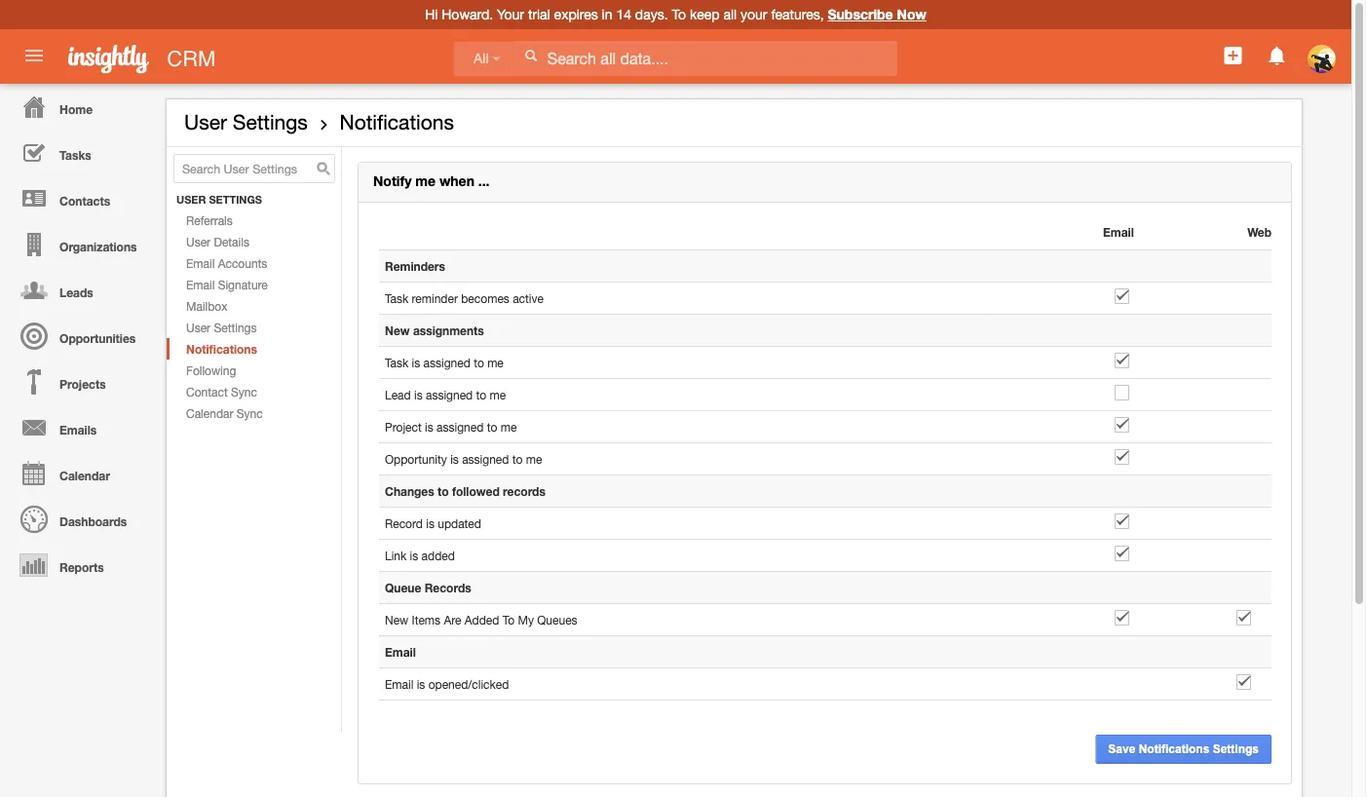 Task type: locate. For each thing, give the bounding box(es) containing it.
0 vertical spatial settings
[[233, 110, 308, 134]]

to up the project is assigned to me
[[476, 388, 487, 402]]

notifications link down mailbox link
[[167, 338, 341, 360]]

subscribe now link
[[828, 6, 927, 22]]

to left my
[[503, 613, 515, 627]]

link is added
[[385, 549, 455, 562]]

is
[[412, 356, 420, 369], [414, 388, 423, 402], [425, 420, 434, 434], [450, 452, 459, 466], [426, 517, 435, 530], [410, 549, 418, 562], [417, 677, 425, 691]]

to up records
[[512, 452, 523, 466]]

0 vertical spatial to
[[672, 6, 686, 22]]

is down new assignments
[[412, 356, 420, 369]]

user down the crm
[[184, 110, 227, 134]]

1 vertical spatial settings
[[214, 321, 257, 334]]

0 vertical spatial task
[[385, 291, 409, 305]]

1 horizontal spatial calendar
[[186, 407, 233, 420]]

None checkbox
[[1115, 353, 1129, 368]]

to down assignments
[[474, 356, 484, 369]]

1 vertical spatial sync
[[237, 407, 263, 420]]

contact
[[186, 385, 228, 399]]

1 vertical spatial calendar
[[60, 469, 110, 482]]

following
[[186, 364, 236, 377]]

user down mailbox
[[186, 321, 211, 334]]

email
[[1103, 225, 1134, 239], [186, 256, 215, 270], [186, 278, 215, 291], [385, 645, 416, 659], [385, 677, 414, 691]]

Search all data.... text field
[[513, 41, 897, 76]]

0 vertical spatial notifications link
[[340, 110, 454, 134]]

added
[[465, 613, 499, 627]]

to up the opportunity is assigned to me
[[487, 420, 497, 434]]

contact sync link
[[167, 381, 341, 403]]

features,
[[771, 6, 824, 22]]

notify
[[373, 173, 412, 189]]

days.
[[635, 6, 668, 22]]

me up records
[[526, 452, 542, 466]]

notifications image
[[1266, 44, 1289, 67]]

assigned up the project is assigned to me
[[426, 388, 473, 402]]

0 vertical spatial calendar
[[186, 407, 233, 420]]

task up lead
[[385, 356, 409, 369]]

opportunities link
[[5, 313, 156, 359]]

all link
[[454, 41, 513, 76]]

1 task from the top
[[385, 291, 409, 305]]

assigned up the opportunity is assigned to me
[[437, 420, 484, 434]]

notifications right save
[[1139, 743, 1210, 756]]

added
[[422, 549, 455, 562]]

navigation
[[0, 84, 156, 588]]

is right link
[[410, 549, 418, 562]]

0 horizontal spatial calendar
[[60, 469, 110, 482]]

1 vertical spatial notifications
[[186, 342, 257, 356]]

2 horizontal spatial notifications
[[1139, 743, 1210, 756]]

sync up calendar sync link
[[231, 385, 257, 399]]

organizations link
[[5, 221, 156, 267]]

assigned for project
[[437, 420, 484, 434]]

opportunity is assigned to me
[[385, 452, 542, 466]]

emails link
[[5, 404, 156, 450]]

notifications up following on the left
[[186, 342, 257, 356]]

me for project is assigned to me
[[501, 420, 517, 434]]

calendar
[[186, 407, 233, 420], [60, 469, 110, 482]]

2 task from the top
[[385, 356, 409, 369]]

user down referrals
[[186, 235, 211, 249]]

projects
[[60, 377, 106, 391]]

new left items
[[385, 613, 409, 627]]

0 horizontal spatial notifications
[[186, 342, 257, 356]]

1 vertical spatial new
[[385, 613, 409, 627]]

is right project
[[425, 420, 434, 434]]

is right record
[[426, 517, 435, 530]]

your
[[741, 6, 768, 22]]

dashboards
[[60, 515, 127, 528]]

1 vertical spatial task
[[385, 356, 409, 369]]

queue
[[385, 581, 421, 595]]

reminder
[[412, 291, 458, 305]]

notifications link up notify
[[340, 110, 454, 134]]

notifications up notify
[[340, 110, 454, 134]]

referrals link
[[167, 210, 341, 231]]

to
[[474, 356, 484, 369], [476, 388, 487, 402], [487, 420, 497, 434], [512, 452, 523, 466], [438, 484, 449, 498]]

notifications link
[[340, 110, 454, 134], [167, 338, 341, 360]]

calendar up dashboards link
[[60, 469, 110, 482]]

notify me when ...
[[373, 173, 490, 189]]

is for lead
[[414, 388, 423, 402]]

calendar down contact
[[186, 407, 233, 420]]

assigned for lead
[[426, 388, 473, 402]]

2 vertical spatial settings
[[1213, 743, 1259, 756]]

is for task
[[412, 356, 420, 369]]

me up the project is assigned to me
[[490, 388, 506, 402]]

assigned for task
[[424, 356, 471, 369]]

to left keep
[[672, 6, 686, 22]]

assigned
[[424, 356, 471, 369], [426, 388, 473, 402], [437, 420, 484, 434], [462, 452, 509, 466]]

1 vertical spatial notifications link
[[167, 338, 341, 360]]

1 new from the top
[[385, 324, 410, 337]]

me
[[415, 173, 436, 189], [487, 356, 504, 369], [490, 388, 506, 402], [501, 420, 517, 434], [526, 452, 542, 466]]

1 vertical spatial user
[[186, 235, 211, 249]]

assigned up lead is assigned to me
[[424, 356, 471, 369]]

user settings link up the following link
[[167, 317, 341, 338]]

home
[[60, 102, 93, 116]]

0 vertical spatial notifications
[[340, 110, 454, 134]]

1 horizontal spatial to
[[672, 6, 686, 22]]

new left assignments
[[385, 324, 410, 337]]

1 vertical spatial to
[[503, 613, 515, 627]]

task
[[385, 291, 409, 305], [385, 356, 409, 369]]

task down reminders at the top of the page
[[385, 291, 409, 305]]

reports link
[[5, 542, 156, 588]]

is right lead
[[414, 388, 423, 402]]

me up the opportunity is assigned to me
[[501, 420, 517, 434]]

0 horizontal spatial to
[[503, 613, 515, 627]]

project is assigned to me
[[385, 420, 517, 434]]

are
[[444, 613, 461, 627]]

home link
[[5, 84, 156, 130]]

howard.
[[442, 6, 493, 22]]

in
[[602, 6, 613, 22]]

0 vertical spatial sync
[[231, 385, 257, 399]]

notifications
[[340, 110, 454, 134], [186, 342, 257, 356], [1139, 743, 1210, 756]]

2 vertical spatial notifications
[[1139, 743, 1210, 756]]

email accounts link
[[167, 253, 341, 274]]

None checkbox
[[1115, 289, 1129, 304], [1115, 385, 1129, 401], [1115, 417, 1129, 433], [1115, 449, 1129, 465], [1115, 514, 1129, 529], [1115, 546, 1129, 561], [1115, 610, 1129, 626], [1237, 610, 1251, 626], [1237, 675, 1251, 690], [1115, 289, 1129, 304], [1115, 385, 1129, 401], [1115, 417, 1129, 433], [1115, 449, 1129, 465], [1115, 514, 1129, 529], [1115, 546, 1129, 561], [1115, 610, 1129, 626], [1237, 610, 1251, 626], [1237, 675, 1251, 690]]

2 new from the top
[[385, 613, 409, 627]]

user settings link up the search user settings text field
[[184, 110, 308, 134]]

new for new items are added to my queues
[[385, 613, 409, 627]]

calendar inside navigation
[[60, 469, 110, 482]]

queue records
[[385, 581, 471, 595]]

hi howard. your trial expires in 14 days. to keep all your features, subscribe now
[[425, 6, 927, 22]]

leads link
[[5, 267, 156, 313]]

assigned up followed
[[462, 452, 509, 466]]

1 vertical spatial user settings link
[[167, 317, 341, 338]]

user settings link
[[184, 110, 308, 134], [167, 317, 341, 338]]

is down the project is assigned to me
[[450, 452, 459, 466]]

contacts link
[[5, 175, 156, 221]]

0 vertical spatial new
[[385, 324, 410, 337]]

calendar link
[[5, 450, 156, 496]]

user
[[176, 194, 206, 206]]

keep
[[690, 6, 720, 22]]

notifications inside user settings referrals user details email accounts email signature mailbox user settings notifications following contact sync calendar sync
[[186, 342, 257, 356]]

user
[[184, 110, 227, 134], [186, 235, 211, 249], [186, 321, 211, 334]]

sync down contact sync 'link'
[[237, 407, 263, 420]]

me up lead is assigned to me
[[487, 356, 504, 369]]

sync
[[231, 385, 257, 399], [237, 407, 263, 420]]

calendar inside user settings referrals user details email accounts email signature mailbox user settings notifications following contact sync calendar sync
[[186, 407, 233, 420]]

settings inside button
[[1213, 743, 1259, 756]]

is left opened/clicked
[[417, 677, 425, 691]]



Task type: vqa. For each thing, say whether or not it's contained in the screenshot.
CHEVRON DOWN Image corresponding to Task Name
no



Task type: describe. For each thing, give the bounding box(es) containing it.
to for task is assigned to me
[[474, 356, 484, 369]]

now
[[897, 6, 927, 22]]

all
[[724, 6, 737, 22]]

settings inside user settings referrals user details email accounts email signature mailbox user settings notifications following contact sync calendar sync
[[214, 321, 257, 334]]

me for task is assigned to me
[[487, 356, 504, 369]]

user details link
[[167, 231, 341, 253]]

changes
[[385, 484, 434, 498]]

referrals
[[186, 214, 233, 227]]

is for opportunity
[[450, 452, 459, 466]]

task for task reminder becomes active
[[385, 291, 409, 305]]

navigation containing home
[[0, 84, 156, 588]]

records
[[425, 581, 471, 595]]

project
[[385, 420, 422, 434]]

changes to followed records
[[385, 484, 546, 498]]

to for opportunity is assigned to me
[[512, 452, 523, 466]]

opportunities
[[60, 331, 136, 345]]

opened/clicked
[[429, 677, 509, 691]]

record is updated
[[385, 517, 481, 530]]

records
[[503, 484, 546, 498]]

user settings referrals user details email accounts email signature mailbox user settings notifications following contact sync calendar sync
[[176, 194, 268, 420]]

crm
[[167, 46, 216, 71]]

mailbox
[[186, 299, 228, 313]]

to for project is assigned to me
[[487, 420, 497, 434]]

task is assigned to me
[[385, 356, 504, 369]]

email signature link
[[167, 274, 341, 295]]

is for email
[[417, 677, 425, 691]]

following link
[[167, 360, 341, 381]]

lead
[[385, 388, 411, 402]]

0 vertical spatial user
[[184, 110, 227, 134]]

save
[[1108, 743, 1136, 756]]

task reminder becomes active
[[385, 291, 544, 305]]

trial
[[528, 6, 550, 22]]

all
[[474, 51, 489, 66]]

tasks
[[60, 148, 91, 162]]

your
[[497, 6, 524, 22]]

1 horizontal spatial notifications
[[340, 110, 454, 134]]

record
[[385, 517, 423, 530]]

Search User Settings text field
[[173, 154, 335, 183]]

me left "when"
[[415, 173, 436, 189]]

details
[[214, 235, 249, 249]]

subscribe
[[828, 6, 893, 22]]

assignments
[[413, 324, 484, 337]]

new items are added to my queues
[[385, 613, 578, 627]]

2 vertical spatial user
[[186, 321, 211, 334]]

new for new assignments
[[385, 324, 410, 337]]

save notifications settings button
[[1096, 735, 1272, 764]]

me for opportunity is assigned to me
[[526, 452, 542, 466]]

save notifications settings
[[1108, 743, 1259, 756]]

to for lead is assigned to me
[[476, 388, 487, 402]]

mailbox link
[[167, 295, 341, 317]]

is for project
[[425, 420, 434, 434]]

projects link
[[5, 359, 156, 404]]

accounts
[[218, 256, 267, 270]]

tasks link
[[5, 130, 156, 175]]

updated
[[438, 517, 481, 530]]

email is opened/clicked
[[385, 677, 509, 691]]

is for record
[[426, 517, 435, 530]]

lead is assigned to me
[[385, 388, 506, 402]]

user settings
[[184, 110, 308, 134]]

expires
[[554, 6, 598, 22]]

calendar sync link
[[167, 403, 341, 424]]

opportunity
[[385, 452, 447, 466]]

link
[[385, 549, 407, 562]]

emails
[[60, 423, 97, 437]]

is for link
[[410, 549, 418, 562]]

when
[[439, 173, 475, 189]]

active
[[513, 291, 544, 305]]

14
[[616, 6, 632, 22]]

new assignments
[[385, 324, 484, 337]]

items
[[412, 613, 441, 627]]

...
[[478, 173, 490, 189]]

reminders
[[385, 259, 445, 273]]

to left followed
[[438, 484, 449, 498]]

notifications inside "save notifications settings" button
[[1139, 743, 1210, 756]]

organizations
[[60, 240, 137, 253]]

contacts
[[60, 194, 110, 208]]

web
[[1248, 225, 1272, 239]]

followed
[[452, 484, 500, 498]]

task for task is assigned to me
[[385, 356, 409, 369]]

assigned for opportunity
[[462, 452, 509, 466]]

dashboards link
[[5, 496, 156, 542]]

0 vertical spatial user settings link
[[184, 110, 308, 134]]

my
[[518, 613, 534, 627]]

settings
[[209, 194, 262, 206]]

queues
[[537, 613, 578, 627]]

white image
[[524, 49, 538, 62]]

hi
[[425, 6, 438, 22]]

me for lead is assigned to me
[[490, 388, 506, 402]]

leads
[[60, 286, 93, 299]]

reports
[[60, 560, 104, 574]]

becomes
[[461, 291, 510, 305]]

signature
[[218, 278, 268, 291]]



